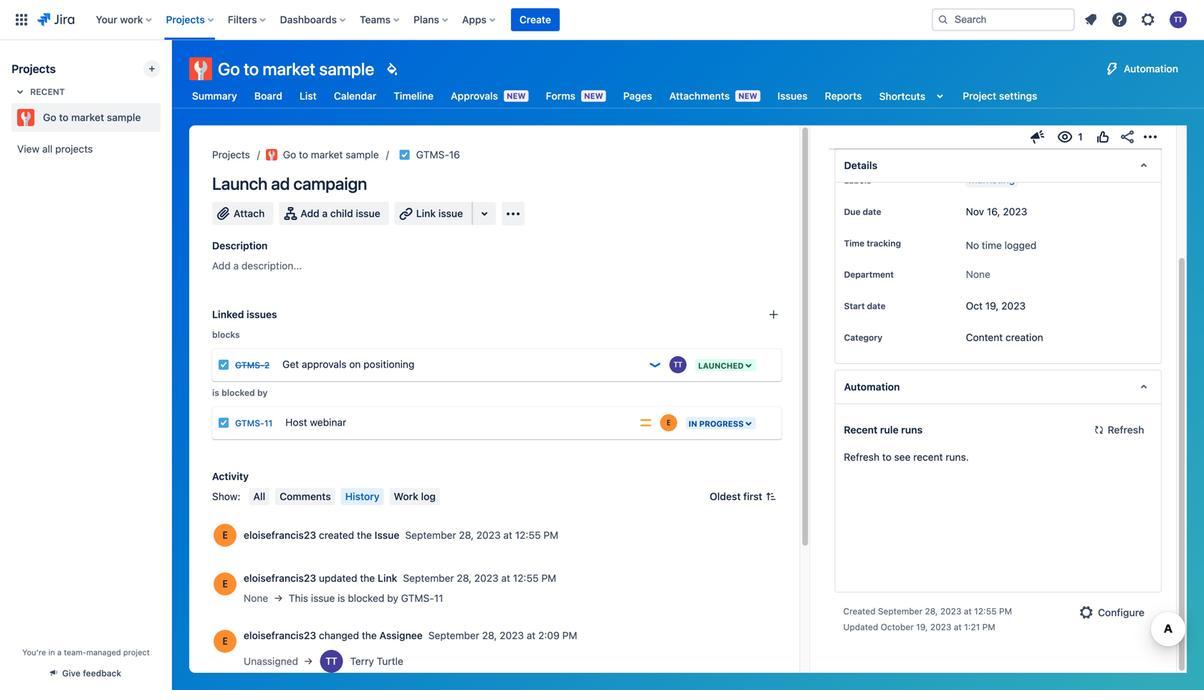 Task type: locate. For each thing, give the bounding box(es) containing it.
blocked
[[222, 388, 255, 398], [348, 593, 385, 605]]

eloisefrancis23 changed the assignee september 28, 2023 at 2:09 pm
[[244, 630, 578, 642]]

28, for eloisefrancis23 created the issue september 28, 2023 at 12:55 pm
[[459, 530, 474, 541]]

host
[[286, 417, 307, 428]]

this issue is blocked by gtms-11
[[289, 593, 443, 605]]

2 issue type: task image from the top
[[218, 417, 229, 429]]

a down description
[[233, 260, 239, 272]]

projects up collapse recent projects "image"
[[11, 62, 56, 76]]

0 horizontal spatial by
[[257, 388, 268, 398]]

go down the recent on the left top
[[43, 112, 56, 123]]

gtms-2 link
[[235, 360, 270, 370]]

banner
[[0, 0, 1205, 40]]

marketing link
[[966, 173, 1018, 188]]

date for nov 16, 2023
[[863, 207, 882, 217]]

a left child
[[322, 208, 328, 219]]

go to market sample up campaign
[[283, 149, 379, 161]]

log
[[421, 491, 436, 503]]

3 eloisefrancis23 button from the top
[[244, 629, 316, 643]]

go to market sample image
[[266, 149, 277, 161]]

0 horizontal spatial is
[[212, 388, 219, 398]]

to down the recent on the left top
[[59, 112, 69, 123]]

board link
[[252, 83, 285, 109]]

the up this issue is blocked by gtms-11
[[360, 573, 375, 584]]

2 vertical spatial to
[[299, 149, 308, 161]]

pages link
[[621, 83, 655, 109]]

add inside button
[[301, 208, 320, 219]]

eloisefrancis23 up unassigned at the bottom
[[244, 630, 316, 642]]

oct 19, 2023
[[966, 300, 1026, 312]]

eloisefrancis23 up this
[[244, 573, 316, 584]]

add left child
[[301, 208, 320, 219]]

19, right october
[[917, 622, 928, 632]]

gtms- down eloisefrancis23 updated the link september 28, 2023 at 12:55 pm
[[401, 593, 434, 605]]

1 horizontal spatial add
[[301, 208, 320, 219]]

go to market sample link up view all projects link
[[11, 103, 155, 132]]

16
[[449, 149, 460, 161]]

project settings link
[[960, 83, 1041, 109]]

gtms-11
[[235, 418, 273, 428]]

add for add a child issue
[[301, 208, 320, 219]]

1 horizontal spatial projects
[[166, 14, 205, 25]]

projects for the projects link
[[212, 149, 250, 161]]

pm for eloisefrancis23 changed the assignee september 28, 2023 at 2:09 pm
[[563, 630, 578, 642]]

2 horizontal spatial a
[[322, 208, 328, 219]]

market for go to market sample link to the left
[[71, 112, 104, 123]]

1 horizontal spatial 11
[[434, 593, 443, 605]]

eloisefrancis23 for eloisefrancis23 changed the assignee september 28, 2023 at 2:09 pm
[[244, 630, 316, 642]]

by down the 2
[[257, 388, 268, 398]]

blocked down updated in the bottom of the page
[[348, 593, 385, 605]]

eloisefrancis23 down all button
[[244, 530, 316, 541]]

0 horizontal spatial 11
[[264, 418, 273, 428]]

0 horizontal spatial issue
[[311, 593, 335, 605]]

september inside created september 28, 2023 at 12:55 pm updated october 19, 2023 at 1:21 pm
[[878, 607, 923, 617]]

labels
[[845, 175, 872, 185]]

priority: medium image
[[639, 416, 653, 430]]

0 vertical spatial more information about this user image
[[214, 573, 237, 596]]

2 vertical spatial market
[[311, 149, 343, 161]]

reports
[[825, 90, 862, 102]]

collapse recent projects image
[[11, 83, 29, 100]]

go to market sample up view all projects link
[[43, 112, 141, 123]]

the
[[357, 530, 372, 541], [360, 573, 375, 584], [362, 630, 377, 642]]

1 horizontal spatial 19,
[[986, 300, 999, 312]]

start
[[845, 301, 865, 311]]

1:21
[[965, 622, 980, 632]]

menu bar containing all
[[246, 488, 443, 506]]

0 vertical spatial a
[[322, 208, 328, 219]]

3 eloisefrancis23 from the top
[[244, 630, 316, 642]]

go to market sample up list
[[218, 59, 375, 79]]

september down log
[[405, 530, 456, 541]]

0 horizontal spatial go
[[43, 112, 56, 123]]

12:55 for eloisefrancis23 created the issue september 28, 2023 at 12:55 pm
[[515, 530, 541, 541]]

sample for go to market sample link to the left
[[107, 112, 141, 123]]

1 vertical spatial a
[[233, 260, 239, 272]]

2 horizontal spatial projects
[[212, 149, 250, 161]]

1 vertical spatial go
[[43, 112, 56, 123]]

issue inside button
[[356, 208, 381, 219]]

market up campaign
[[311, 149, 343, 161]]

1 horizontal spatial go
[[218, 59, 240, 79]]

get
[[283, 359, 299, 370]]

search image
[[938, 14, 949, 25]]

1 vertical spatial 19,
[[917, 622, 928, 632]]

at for eloisefrancis23 updated the link september 28, 2023 at 12:55 pm
[[502, 573, 511, 584]]

2 eloisefrancis23 button from the top
[[244, 572, 316, 586]]

1 vertical spatial go to market sample link
[[266, 146, 379, 164]]

new right forms
[[584, 91, 604, 101]]

a
[[322, 208, 328, 219], [233, 260, 239, 272], [57, 648, 62, 658]]

department
[[845, 270, 894, 280]]

give feedback
[[62, 669, 121, 679]]

issue type: task image left gtms-2 link
[[218, 359, 229, 371]]

september right assignee
[[429, 630, 480, 642]]

1 vertical spatial add
[[212, 260, 231, 272]]

date right start on the right top of the page
[[867, 301, 886, 311]]

recent
[[30, 87, 65, 97]]

eloisefrancis23 button for eloisefrancis23 changed the assignee september 28, 2023 at 2:09 pm
[[244, 629, 316, 643]]

automation element
[[835, 370, 1162, 404]]

view all projects link
[[11, 136, 161, 162]]

market up list
[[263, 59, 316, 79]]

projects inside dropdown button
[[166, 14, 205, 25]]

0 vertical spatial 19,
[[986, 300, 999, 312]]

issue type: task image left the gtms-11 link
[[218, 417, 229, 429]]

0 horizontal spatial link
[[378, 573, 398, 584]]

description
[[212, 240, 268, 252]]

eloisefrancis23
[[244, 530, 316, 541], [244, 573, 316, 584], [244, 630, 316, 642]]

0 vertical spatial go to market sample link
[[11, 103, 155, 132]]

1 vertical spatial more information about this user image
[[214, 630, 237, 653]]

0 horizontal spatial 19,
[[917, 622, 928, 632]]

1 horizontal spatial new
[[584, 91, 604, 101]]

eloisefrancis23 button down all button
[[244, 529, 316, 543]]

eloisefrancis23 button for eloisefrancis23 created the issue september 28, 2023 at 12:55 pm
[[244, 529, 316, 543]]

apps button
[[458, 8, 501, 31]]

september up october
[[878, 607, 923, 617]]

at
[[504, 530, 513, 541], [502, 573, 511, 584], [964, 607, 972, 617], [954, 622, 962, 632], [527, 630, 536, 642]]

link web pages and more image
[[476, 205, 493, 222]]

2 vertical spatial go
[[283, 149, 296, 161]]

0 vertical spatial go
[[218, 59, 240, 79]]

created
[[319, 530, 354, 541]]

gtms-2
[[235, 360, 270, 370]]

sample left add to starred image
[[107, 112, 141, 123]]

1 issue type: task image from the top
[[218, 359, 229, 371]]

at for eloisefrancis23 created the issue september 28, 2023 at 12:55 pm
[[504, 530, 513, 541]]

1 vertical spatial sample
[[107, 112, 141, 123]]

eloisefrancis23 button up unassigned at the bottom
[[244, 629, 316, 643]]

0 vertical spatial eloisefrancis23
[[244, 530, 316, 541]]

1 horizontal spatial is
[[338, 593, 345, 605]]

2 horizontal spatial go
[[283, 149, 296, 161]]

blocked down gtms-2
[[222, 388, 255, 398]]

0 horizontal spatial a
[[57, 648, 62, 658]]

0 vertical spatial projects
[[166, 14, 205, 25]]

issue for this issue is blocked by gtms-11
[[311, 593, 335, 605]]

sample left task image
[[346, 149, 379, 161]]

28, inside created september 28, 2023 at 12:55 pm updated october 19, 2023 at 1:21 pm
[[925, 607, 938, 617]]

1 vertical spatial date
[[867, 301, 886, 311]]

forms
[[546, 90, 576, 102]]

changed
[[319, 630, 359, 642]]

project settings
[[963, 90, 1038, 102]]

0 horizontal spatial automation
[[845, 381, 900, 393]]

dashboards button
[[276, 8, 351, 31]]

2 vertical spatial sample
[[346, 149, 379, 161]]

go up summary
[[218, 59, 240, 79]]

notifications image
[[1083, 11, 1100, 28]]

projects up the sidebar navigation icon
[[166, 14, 205, 25]]

1 vertical spatial eloisefrancis23 button
[[244, 572, 316, 586]]

september down eloisefrancis23 created the issue september 28, 2023 at 12:55 pm
[[403, 573, 454, 584]]

created
[[844, 607, 876, 617]]

issue type: task image for host webinar
[[218, 417, 229, 429]]

1 vertical spatial blocked
[[348, 593, 385, 605]]

date right due
[[863, 207, 882, 217]]

2 vertical spatial projects
[[212, 149, 250, 161]]

0 horizontal spatial none
[[244, 593, 268, 605]]

1 vertical spatial 11
[[434, 593, 443, 605]]

2 horizontal spatial issue
[[439, 208, 463, 219]]

2 horizontal spatial new
[[739, 91, 758, 101]]

to for go to market sample link to the left
[[59, 112, 69, 123]]

link up this issue is blocked by gtms-11
[[378, 573, 398, 584]]

issues
[[247, 309, 277, 321]]

oldest first
[[710, 491, 763, 503]]

go right go to market sample image
[[283, 149, 296, 161]]

0 vertical spatial blocked
[[222, 388, 255, 398]]

add a child issue
[[301, 208, 381, 219]]

19, right oct
[[986, 300, 999, 312]]

0 vertical spatial 12:55
[[515, 530, 541, 541]]

help image
[[1112, 11, 1129, 28]]

gtms- right task image
[[416, 149, 449, 161]]

issue type: task image
[[218, 359, 229, 371], [218, 417, 229, 429]]

oct
[[966, 300, 983, 312]]

0 vertical spatial add
[[301, 208, 320, 219]]

gtms- for 16
[[416, 149, 449, 161]]

category
[[845, 333, 883, 343]]

0 horizontal spatial new
[[507, 91, 526, 101]]

0 vertical spatial by
[[257, 388, 268, 398]]

gtms- down is blocked by
[[235, 418, 264, 428]]

a for child
[[322, 208, 328, 219]]

team-
[[64, 648, 86, 658]]

1 horizontal spatial blocked
[[348, 593, 385, 605]]

28,
[[459, 530, 474, 541], [457, 573, 472, 584], [925, 607, 938, 617], [482, 630, 497, 642]]

shortcuts button
[[877, 83, 952, 109]]

automation down category
[[845, 381, 900, 393]]

1 horizontal spatial issue
[[356, 208, 381, 219]]

2 vertical spatial the
[[362, 630, 377, 642]]

0 horizontal spatial add
[[212, 260, 231, 272]]

managed
[[86, 648, 121, 658]]

Search field
[[932, 8, 1076, 31]]

more information about this user image for eloisefrancis23 changed the assignee september 28, 2023 at 2:09 pm
[[214, 630, 237, 653]]

tab list
[[181, 83, 1049, 109]]

sample up calendar
[[319, 59, 375, 79]]

the for created
[[357, 530, 372, 541]]

1 vertical spatial to
[[59, 112, 69, 123]]

1 new from the left
[[507, 91, 526, 101]]

28, for eloisefrancis23 updated the link september 28, 2023 at 12:55 pm
[[457, 573, 472, 584]]

date for oct 19, 2023
[[867, 301, 886, 311]]

go to market sample link up campaign
[[266, 146, 379, 164]]

go for bottommost go to market sample link
[[283, 149, 296, 161]]

0 horizontal spatial go to market sample link
[[11, 103, 155, 132]]

issue inside button
[[439, 208, 463, 219]]

1 vertical spatial go to market sample
[[43, 112, 141, 123]]

1 horizontal spatial none
[[966, 268, 991, 280]]

you're
[[22, 648, 46, 658]]

copy link to issue image
[[457, 148, 469, 160]]

pm
[[544, 530, 559, 541], [542, 573, 557, 584], [1000, 607, 1013, 617], [983, 622, 996, 632], [563, 630, 578, 642]]

september for eloisefrancis23 created the issue september 28, 2023 at 12:55 pm
[[405, 530, 456, 541]]

issue right child
[[356, 208, 381, 219]]

the up terry
[[362, 630, 377, 642]]

2 vertical spatial go to market sample
[[283, 149, 379, 161]]

projects up launch
[[212, 149, 250, 161]]

gtms- for 2
[[235, 360, 264, 370]]

1 eloisefrancis23 from the top
[[244, 530, 316, 541]]

get approvals on positioning link
[[277, 351, 643, 379]]

link left "link web pages and more" image
[[416, 208, 436, 219]]

1 eloisefrancis23 button from the top
[[244, 529, 316, 543]]

new right approvals
[[507, 91, 526, 101]]

go to market sample for bottommost go to market sample link
[[283, 149, 379, 161]]

1 vertical spatial market
[[71, 112, 104, 123]]

more information about this user image
[[214, 573, 237, 596], [214, 630, 237, 653]]

summary link
[[189, 83, 240, 109]]

a for description...
[[233, 260, 239, 272]]

logged
[[1005, 240, 1037, 251]]

19, inside created september 28, 2023 at 12:55 pm updated october 19, 2023 at 1:21 pm
[[917, 622, 928, 632]]

1 horizontal spatial automation
[[1124, 63, 1179, 75]]

2 more information about this user image from the top
[[214, 630, 237, 653]]

gtms-
[[416, 149, 449, 161], [235, 360, 264, 370], [235, 418, 264, 428], [401, 593, 434, 605]]

1 vertical spatial projects
[[11, 62, 56, 76]]

to up board
[[244, 59, 259, 79]]

add app image
[[505, 205, 522, 223]]

go for go to market sample link to the left
[[43, 112, 56, 123]]

2 horizontal spatial to
[[299, 149, 308, 161]]

by down eloisefrancis23 updated the link september 28, 2023 at 12:55 pm
[[387, 593, 399, 605]]

0 vertical spatial is
[[212, 388, 219, 398]]

appswitcher icon image
[[13, 11, 30, 28]]

3 new from the left
[[739, 91, 758, 101]]

2 new from the left
[[584, 91, 604, 101]]

0 vertical spatial the
[[357, 530, 372, 541]]

gtms-16
[[416, 149, 460, 161]]

attach button
[[212, 202, 273, 225]]

your work button
[[92, 8, 157, 31]]

at for eloisefrancis23 changed the assignee september 28, 2023 at 2:09 pm
[[527, 630, 536, 642]]

0 vertical spatial 11
[[264, 418, 273, 428]]

a right in
[[57, 648, 62, 658]]

to up the launch ad campaign
[[299, 149, 308, 161]]

issue right this
[[311, 593, 335, 605]]

linked
[[212, 309, 244, 321]]

jira image
[[37, 11, 74, 28], [37, 11, 74, 28]]

eloisefrancis23 button up this
[[244, 572, 316, 586]]

11 left host in the bottom of the page
[[264, 418, 273, 428]]

automation right automation icon
[[1124, 63, 1179, 75]]

11 down eloisefrancis23 updated the link september 28, 2023 at 12:55 pm
[[434, 593, 443, 605]]

create
[[520, 14, 551, 25]]

date
[[863, 207, 882, 217], [867, 301, 886, 311]]

projects for projects dropdown button in the top of the page
[[166, 14, 205, 25]]

attach
[[234, 208, 265, 219]]

12:55 for eloisefrancis23 updated the link september 28, 2023 at 12:55 pm
[[513, 573, 539, 584]]

1 vertical spatial 12:55
[[513, 573, 539, 584]]

0 vertical spatial to
[[244, 59, 259, 79]]

give feedback image
[[1030, 128, 1047, 146]]

0 horizontal spatial to
[[59, 112, 69, 123]]

add a child issue button
[[279, 202, 389, 225]]

teams button
[[356, 8, 405, 31]]

2 eloisefrancis23 from the top
[[244, 573, 316, 584]]

0 vertical spatial market
[[263, 59, 316, 79]]

none left this
[[244, 593, 268, 605]]

gtms- up is blocked by
[[235, 360, 264, 370]]

1 vertical spatial issue type: task image
[[218, 417, 229, 429]]

more information about this user image for eloisefrancis23 updated the link september 28, 2023 at 12:55 pm
[[214, 573, 237, 596]]

market
[[263, 59, 316, 79], [71, 112, 104, 123], [311, 149, 343, 161]]

the left the issue
[[357, 530, 372, 541]]

0 vertical spatial none
[[966, 268, 991, 280]]

0 vertical spatial eloisefrancis23 button
[[244, 529, 316, 543]]

banner containing your work
[[0, 0, 1205, 40]]

by
[[257, 388, 268, 398], [387, 593, 399, 605]]

0 vertical spatial date
[[863, 207, 882, 217]]

settings
[[1000, 90, 1038, 102]]

eloisefrancis23 created the issue september 28, 2023 at 12:55 pm
[[244, 530, 559, 541]]

2 vertical spatial 12:55
[[975, 607, 997, 617]]

1 vertical spatial link
[[378, 573, 398, 584]]

new left issues link
[[739, 91, 758, 101]]

0 vertical spatial link
[[416, 208, 436, 219]]

campaign
[[294, 174, 367, 194]]

issue
[[356, 208, 381, 219], [439, 208, 463, 219], [311, 593, 335, 605]]

issue left "link web pages and more" image
[[439, 208, 463, 219]]

terry turtle
[[350, 656, 404, 668]]

market up view all projects link
[[71, 112, 104, 123]]

configure
[[1099, 607, 1145, 619]]

menu bar
[[246, 488, 443, 506]]

a inside 'add a child issue' button
[[322, 208, 328, 219]]

2 vertical spatial eloisefrancis23
[[244, 630, 316, 642]]

2 vertical spatial a
[[57, 648, 62, 658]]

priority: low image
[[648, 358, 663, 372]]

none down no
[[966, 268, 991, 280]]

1 horizontal spatial go to market sample link
[[266, 146, 379, 164]]

1 vertical spatial the
[[360, 573, 375, 584]]

assignee
[[380, 630, 423, 642]]

0 vertical spatial automation
[[1124, 63, 1179, 75]]

configure link
[[1073, 602, 1154, 625]]

attachments
[[670, 90, 730, 102]]

2 vertical spatial eloisefrancis23 button
[[244, 629, 316, 643]]

1 horizontal spatial by
[[387, 593, 399, 605]]

view all projects
[[17, 143, 93, 155]]

on
[[349, 359, 361, 370]]

eloisefrancis23 for eloisefrancis23 updated the link september 28, 2023 at 12:55 pm
[[244, 573, 316, 584]]

1 vertical spatial eloisefrancis23
[[244, 573, 316, 584]]

low
[[992, 143, 1011, 155]]

2:09
[[539, 630, 560, 642]]

1 more information about this user image from the top
[[214, 573, 237, 596]]

0 vertical spatial issue type: task image
[[218, 359, 229, 371]]

new for attachments
[[739, 91, 758, 101]]

ad
[[271, 174, 290, 194]]

add down description
[[212, 260, 231, 272]]

issue
[[375, 530, 400, 541]]

1 horizontal spatial link
[[416, 208, 436, 219]]

activity
[[212, 471, 249, 483]]

1 horizontal spatial to
[[244, 59, 259, 79]]

1 horizontal spatial a
[[233, 260, 239, 272]]



Task type: vqa. For each thing, say whether or not it's contained in the screenshot.
Link in the button
yes



Task type: describe. For each thing, give the bounding box(es) containing it.
new for forms
[[584, 91, 604, 101]]

launch
[[212, 174, 268, 194]]

pages
[[624, 90, 653, 102]]

reports link
[[822, 83, 865, 109]]

add to starred image
[[156, 109, 174, 126]]

comments
[[280, 491, 331, 503]]

time tracking
[[845, 238, 901, 248]]

28, for eloisefrancis23 changed the assignee september 28, 2023 at 2:09 pm
[[482, 630, 497, 642]]

plans button
[[409, 8, 454, 31]]

nov
[[966, 206, 985, 218]]

new for approvals
[[507, 91, 526, 101]]

issues
[[778, 90, 808, 102]]

get approvals on positioning
[[283, 359, 415, 370]]

timeline link
[[391, 83, 437, 109]]

set project background image
[[383, 60, 400, 77]]

labels pin to top. only you can see pinned fields. image
[[875, 175, 886, 186]]

oldest first button
[[701, 488, 783, 506]]

issue type: task image for get approvals on positioning
[[218, 359, 229, 371]]

comments button
[[275, 488, 335, 506]]

nov 16, 2023
[[966, 206, 1028, 218]]

your profile and settings image
[[1170, 11, 1188, 28]]

show:
[[212, 491, 241, 503]]

automation image
[[1104, 60, 1122, 77]]

priority
[[845, 144, 875, 154]]

actions image
[[1142, 128, 1160, 146]]

no time logged
[[966, 240, 1037, 251]]

pm for eloisefrancis23 created the issue september 28, 2023 at 12:55 pm
[[544, 530, 559, 541]]

marketing
[[969, 174, 1015, 185]]

2
[[264, 360, 270, 370]]

host webinar
[[286, 417, 347, 428]]

september for eloisefrancis23 updated the link september 28, 2023 at 12:55 pm
[[403, 573, 454, 584]]

description...
[[242, 260, 302, 272]]

1 vertical spatial by
[[387, 593, 399, 605]]

your
[[96, 14, 117, 25]]

link an issue image
[[768, 309, 780, 321]]

details element
[[835, 148, 1162, 183]]

work
[[394, 491, 419, 503]]

eloisefrancis23 for eloisefrancis23 created the issue september 28, 2023 at 12:55 pm
[[244, 530, 316, 541]]

0 vertical spatial go to market sample
[[218, 59, 375, 79]]

gtms- for 11
[[235, 418, 264, 428]]

sample for bottommost go to market sample link
[[346, 149, 379, 161]]

positioning
[[364, 359, 415, 370]]

list link
[[297, 83, 320, 109]]

market for bottommost go to market sample link
[[311, 149, 343, 161]]

time
[[845, 238, 865, 248]]

link inside button
[[416, 208, 436, 219]]

gtms-11 link
[[235, 418, 273, 428]]

turtle
[[377, 656, 404, 668]]

approvals
[[302, 359, 347, 370]]

launch ad campaign
[[212, 174, 367, 194]]

list
[[300, 90, 317, 102]]

creation
[[1006, 332, 1044, 343]]

dashboards
[[280, 14, 337, 25]]

start date
[[845, 301, 886, 311]]

add for add a description...
[[212, 260, 231, 272]]

more information about this user image
[[214, 524, 237, 547]]

october
[[881, 622, 914, 632]]

all
[[42, 143, 53, 155]]

work log
[[394, 491, 436, 503]]

created september 28, 2023 at 12:55 pm updated october 19, 2023 at 1:21 pm
[[844, 607, 1013, 632]]

unassigned
[[244, 656, 298, 668]]

0 horizontal spatial projects
[[11, 62, 56, 76]]

updated
[[319, 573, 358, 584]]

timeline
[[394, 90, 434, 102]]

1 vertical spatial none
[[244, 593, 268, 605]]

filters button
[[224, 8, 272, 31]]

automation button
[[1099, 57, 1188, 80]]

give feedback button
[[42, 662, 130, 685]]

12:55 inside created september 28, 2023 at 12:55 pm updated october 19, 2023 at 1:21 pm
[[975, 607, 997, 617]]

the for changed
[[362, 630, 377, 642]]

task image
[[399, 149, 411, 161]]

create project image
[[146, 63, 158, 75]]

1 vertical spatial is
[[338, 593, 345, 605]]

due
[[845, 207, 861, 217]]

all button
[[249, 488, 270, 506]]

settings image
[[1140, 11, 1157, 28]]

vote options: no one has voted for this issue yet. image
[[1095, 128, 1112, 146]]

in
[[48, 648, 55, 658]]

work
[[120, 14, 143, 25]]

tab list containing summary
[[181, 83, 1049, 109]]

to for bottommost go to market sample link
[[299, 149, 308, 161]]

linked issues
[[212, 309, 277, 321]]

automation inside button
[[1124, 63, 1179, 75]]

go to market sample for go to market sample link to the left
[[43, 112, 141, 123]]

september for eloisefrancis23 changed the assignee september 28, 2023 at 2:09 pm
[[429, 630, 480, 642]]

0 horizontal spatial blocked
[[222, 388, 255, 398]]

child
[[330, 208, 353, 219]]

terry
[[350, 656, 374, 668]]

0 vertical spatial sample
[[319, 59, 375, 79]]

due date
[[845, 207, 882, 217]]

eloisefrancis23 button for eloisefrancis23 updated the link september 28, 2023 at 12:55 pm
[[244, 572, 316, 586]]

apps
[[462, 14, 487, 25]]

updated
[[844, 622, 879, 632]]

the for updated
[[360, 573, 375, 584]]

webinar
[[310, 417, 347, 428]]

pm for eloisefrancis23 updated the link september 28, 2023 at 12:55 pm
[[542, 573, 557, 584]]

projects button
[[162, 8, 219, 31]]

sidebar navigation image
[[156, 57, 188, 86]]

approvals
[[451, 90, 498, 102]]

project
[[963, 90, 997, 102]]

you're in a team-managed project
[[22, 648, 150, 658]]

all
[[253, 491, 265, 503]]

content
[[966, 332, 1003, 343]]

shortcuts
[[880, 90, 926, 102]]

calendar
[[334, 90, 377, 102]]

gtms-16 link
[[416, 146, 460, 164]]

eloisefrancis23 updated the link september 28, 2023 at 12:55 pm
[[244, 573, 557, 584]]

give
[[62, 669, 81, 679]]

projects link
[[212, 146, 250, 164]]

create button
[[511, 8, 560, 31]]

1 vertical spatial automation
[[845, 381, 900, 393]]

issue for link issue
[[439, 208, 463, 219]]

tracking
[[867, 238, 901, 248]]

no
[[966, 240, 980, 251]]

link issue
[[416, 208, 463, 219]]

your work
[[96, 14, 143, 25]]

details
[[845, 160, 878, 171]]

time tracking pin to top. only you can see pinned fields. image
[[904, 238, 916, 249]]

primary element
[[9, 0, 921, 40]]

work log button
[[390, 488, 440, 506]]

board
[[254, 90, 282, 102]]



